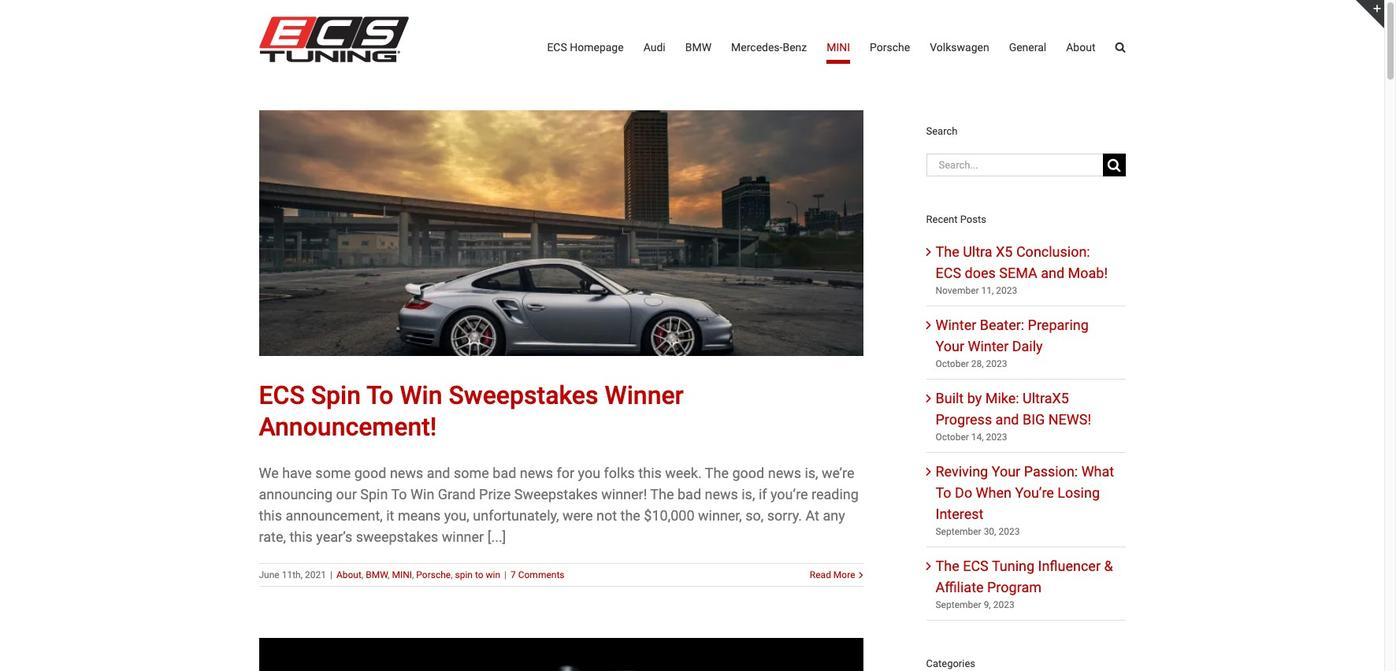 Task type: describe. For each thing, give the bounding box(es) containing it.
spin to win link
[[455, 570, 500, 581]]

winter beater: preparing your winter daily link
[[936, 316, 1089, 354]]

preparing
[[1028, 316, 1089, 333]]

1 vertical spatial bmw link
[[366, 570, 388, 581]]

categories
[[926, 658, 976, 669]]

0 vertical spatial winter
[[936, 316, 977, 333]]

september inside reviving your passion: what to do when you're losing interest september 30, 2023
[[936, 526, 982, 537]]

winner!
[[601, 486, 647, 503]]

winner,
[[698, 507, 742, 524]]

recent posts
[[926, 213, 986, 225]]

news up means
[[390, 465, 423, 481]]

volkswagen link
[[930, 0, 989, 95]]

news up the you're
[[768, 465, 801, 481]]

so,
[[746, 507, 764, 524]]

0 horizontal spatial this
[[259, 507, 282, 524]]

&
[[1104, 558, 1113, 574]]

1 horizontal spatial mini link
[[827, 0, 850, 95]]

the up $10,000
[[650, 486, 674, 503]]

does
[[965, 264, 996, 281]]

1 horizontal spatial porsche link
[[870, 0, 910, 95]]

the ultra x5 conclusion: ecs does sema and moab! link
[[936, 243, 1108, 281]]

none submit inside section
[[1103, 154, 1126, 176]]

by
[[967, 390, 982, 406]]

do
[[955, 484, 973, 501]]

ecs spin to win sweepstakes winner announcement! link
[[259, 380, 684, 442]]

announcing
[[259, 486, 333, 503]]

0 horizontal spatial about
[[336, 570, 362, 581]]

7 comments link
[[511, 570, 565, 581]]

were
[[563, 507, 593, 524]]

announcement,
[[286, 507, 383, 524]]

june 11th, 2021 | about , bmw , mini , porsche , spin to win | 7 comments
[[259, 570, 565, 581]]

you
[[578, 465, 601, 481]]

losing
[[1058, 484, 1100, 501]]

mike:
[[986, 390, 1019, 406]]

built by mike: ultrax5 progress and big news! link
[[936, 390, 1091, 428]]

general link
[[1009, 0, 1047, 95]]

x5
[[996, 243, 1013, 260]]

win
[[486, 570, 500, 581]]

beater:
[[980, 316, 1024, 333]]

2 horizontal spatial this
[[639, 465, 662, 481]]

and for we have some good news and some bad news for you folks this week. the good news is, we're announcing our spin to win grand prize sweepstakes winner! the bad news is, if you're reading this announcement, it means you, unfortunately, were not the $10,000 winner, so, sorry. at any rate, this year's sweepstakes winner [...]
[[427, 465, 450, 481]]

we
[[259, 465, 279, 481]]

1 some from the left
[[315, 465, 351, 481]]

1 , from the left
[[362, 570, 363, 581]]

to
[[475, 570, 483, 581]]

ecs inside ecs spin to win sweepstakes winner announcement!
[[259, 380, 305, 410]]

7
[[511, 570, 516, 581]]

read more link
[[810, 568, 855, 582]]

4 , from the left
[[451, 570, 453, 581]]

search
[[926, 126, 958, 137]]

0 vertical spatial bmw link
[[685, 0, 712, 95]]

recent
[[926, 213, 958, 225]]

big
[[1023, 411, 1045, 428]]

reviving your passion: what to do when you're losing interest link
[[936, 463, 1114, 522]]

we have some good news and some bad news for you folks this week. the good news is, we're announcing our spin to win grand prize sweepstakes winner! the bad news is, if you're reading this announcement, it means you, unfortunately, were not the $10,000 winner, so, sorry. at any rate, this year's sweepstakes winner [...]
[[259, 465, 859, 545]]

0 vertical spatial bad
[[493, 465, 516, 481]]

ultra
[[963, 243, 993, 260]]

ecs inside the ultra x5 conclusion: ecs does sema and moab! november 11, 2023
[[936, 264, 961, 281]]

0 vertical spatial mini
[[827, 41, 850, 54]]

2023 inside the ecs tuning influencer & affiliate program september 9, 2023
[[993, 599, 1015, 610]]

reviving
[[936, 463, 988, 480]]

interest
[[936, 506, 984, 522]]

2023 inside the ultra x5 conclusion: ecs does sema and moab! november 11, 2023
[[996, 285, 1018, 296]]

the ecs tuning influencer & affiliate program link
[[936, 558, 1113, 595]]

program
[[987, 579, 1042, 595]]

news!
[[1049, 411, 1091, 428]]

and inside the ultra x5 conclusion: ecs does sema and moab! november 11, 2023
[[1041, 264, 1065, 281]]

ecs homepage
[[547, 41, 624, 54]]

our
[[336, 486, 357, 503]]

11th,
[[282, 570, 303, 581]]

moab!
[[1068, 264, 1108, 281]]

for
[[557, 465, 575, 481]]

1 vertical spatial is,
[[742, 486, 755, 503]]

prize
[[479, 486, 511, 503]]

spin inside ecs spin to win sweepstakes winner announcement!
[[311, 380, 361, 410]]

28,
[[971, 358, 984, 369]]

sweepstakes
[[356, 529, 438, 545]]

means
[[398, 507, 441, 524]]

week.
[[665, 465, 702, 481]]

2 , from the left
[[388, 570, 390, 581]]

not
[[597, 507, 617, 524]]

influencer
[[1038, 558, 1101, 574]]

comments
[[518, 570, 565, 581]]

2 | from the left
[[504, 570, 507, 581]]

Search... search field
[[926, 154, 1103, 176]]

ecs spin to win sweepstakes winner announcement!
[[259, 380, 684, 442]]

spin inside we have some good news and some bad news for you folks this week. the good news is, we're announcing our spin to win grand prize sweepstakes winner! the bad news is, if you're reading this announcement, it means you, unfortunately, were not the $10,000 winner, so, sorry. at any rate, this year's sweepstakes winner [...]
[[360, 486, 388, 503]]

$10,000
[[644, 507, 695, 524]]

9,
[[984, 599, 991, 610]]

0 horizontal spatial mini link
[[392, 570, 412, 581]]

2023 inside built by mike: ultrax5 progress and big news! october 14, 2023
[[986, 431, 1007, 443]]

september inside the ecs tuning influencer & affiliate program september 9, 2023
[[936, 599, 982, 610]]

and for built by mike: ultrax5 progress and big news! october 14, 2023
[[996, 411, 1019, 428]]

2 some from the left
[[454, 465, 489, 481]]

you,
[[444, 507, 470, 524]]

at
[[806, 507, 819, 524]]

have
[[282, 465, 312, 481]]

0 horizontal spatial porsche
[[416, 570, 451, 581]]

0 vertical spatial is,
[[805, 465, 818, 481]]

the right week.
[[705, 465, 729, 481]]

1 vertical spatial porsche link
[[416, 570, 451, 581]]

1 vertical spatial winter
[[968, 338, 1009, 354]]

reading
[[812, 486, 859, 503]]

ecs homepage link
[[547, 0, 624, 95]]



Task type: locate. For each thing, give the bounding box(es) containing it.
mercedes-benz link
[[731, 0, 807, 95]]

the
[[621, 507, 641, 524]]

1 vertical spatial this
[[259, 507, 282, 524]]

1 september from the top
[[936, 526, 982, 537]]

daily
[[1012, 338, 1043, 354]]

0 vertical spatial porsche link
[[870, 0, 910, 95]]

0 vertical spatial porsche
[[870, 41, 910, 54]]

0 vertical spatial win
[[400, 380, 443, 410]]

this up rate,
[[259, 507, 282, 524]]

benz
[[783, 41, 807, 54]]

unfortunately,
[[473, 507, 559, 524]]

winner
[[442, 529, 484, 545]]

1 horizontal spatial good
[[732, 465, 765, 481]]

2 september from the top
[[936, 599, 982, 610]]

1 vertical spatial october
[[936, 431, 969, 443]]

to inside reviving your passion: what to do when you're losing interest september 30, 2023
[[936, 484, 952, 501]]

2023 inside reviving your passion: what to do when you're losing interest september 30, 2023
[[999, 526, 1020, 537]]

audi link
[[643, 0, 666, 95]]

1 vertical spatial your
[[992, 463, 1021, 480]]

october left '28,'
[[936, 358, 969, 369]]

1 horizontal spatial some
[[454, 465, 489, 481]]

win
[[400, 380, 443, 410], [411, 486, 434, 503]]

mercedes-
[[731, 41, 783, 54]]

None submit
[[1103, 154, 1126, 176]]

your up built
[[936, 338, 965, 354]]

your inside reviving your passion: what to do when you're losing interest september 30, 2023
[[992, 463, 1021, 480]]

0 horizontal spatial bmw
[[366, 570, 388, 581]]

porsche left volkswagen
[[870, 41, 910, 54]]

good up if
[[732, 465, 765, 481]]

to left do
[[936, 484, 952, 501]]

porsche link
[[870, 0, 910, 95], [416, 570, 451, 581]]

bmw
[[685, 41, 712, 54], [366, 570, 388, 581]]

sweepstakes
[[449, 380, 599, 410], [514, 486, 598, 503]]

3 , from the left
[[412, 570, 414, 581]]

and
[[1041, 264, 1065, 281], [996, 411, 1019, 428], [427, 465, 450, 481]]

0 vertical spatial september
[[936, 526, 982, 537]]

0 vertical spatial this
[[639, 465, 662, 481]]

good up our
[[354, 465, 386, 481]]

and inside we have some good news and some bad news for you folks this week. the good news is, we're announcing our spin to win grand prize sweepstakes winner! the bad news is, if you're reading this announcement, it means you, unfortunately, were not the $10,000 winner, so, sorry. at any rate, this year's sweepstakes winner [...]
[[427, 465, 450, 481]]

1 vertical spatial porsche
[[416, 570, 451, 581]]

about link right 2021 on the bottom left of the page
[[336, 570, 362, 581]]

october inside built by mike: ultrax5 progress and big news! october 14, 2023
[[936, 431, 969, 443]]

to up it
[[391, 486, 407, 503]]

this
[[639, 465, 662, 481], [259, 507, 282, 524], [290, 529, 313, 545]]

grand
[[438, 486, 476, 503]]

mini right benz
[[827, 41, 850, 54]]

1 october from the top
[[936, 358, 969, 369]]

1 horizontal spatial your
[[992, 463, 1021, 480]]

volkswagen
[[930, 41, 989, 54]]

the inside the ultra x5 conclusion: ecs does sema and moab! november 11, 2023
[[936, 243, 960, 260]]

0 vertical spatial and
[[1041, 264, 1065, 281]]

news up winner,
[[705, 486, 738, 503]]

spin up it
[[360, 486, 388, 503]]

if
[[759, 486, 767, 503]]

and down mike:
[[996, 411, 1019, 428]]

0 vertical spatial about link
[[1066, 0, 1096, 95]]

some up our
[[315, 465, 351, 481]]

0 horizontal spatial bad
[[493, 465, 516, 481]]

passion:
[[1024, 463, 1078, 480]]

the up "affiliate"
[[936, 558, 960, 574]]

1 horizontal spatial bmw
[[685, 41, 712, 54]]

win inside we have some good news and some bad news for you folks this week. the good news is, we're announcing our spin to win grand prize sweepstakes winner! the bad news is, if you're reading this announcement, it means you, unfortunately, were not the $10,000 winner, so, sorry. at any rate, this year's sweepstakes winner [...]
[[411, 486, 434, 503]]

1 vertical spatial and
[[996, 411, 1019, 428]]

winter
[[936, 316, 977, 333], [968, 338, 1009, 354]]

2023 right '28,'
[[986, 358, 1007, 369]]

tuning
[[992, 558, 1035, 574]]

this right rate,
[[290, 529, 313, 545]]

folks
[[604, 465, 635, 481]]

2023 right 14,
[[986, 431, 1007, 443]]

0 horizontal spatial porsche link
[[416, 570, 451, 581]]

the ecs tuning influencer & affiliate program september 9, 2023
[[936, 558, 1113, 610]]

announcement!
[[259, 412, 437, 442]]

2023 right 9,
[[993, 599, 1015, 610]]

1 vertical spatial mini link
[[392, 570, 412, 581]]

winter up '28,'
[[968, 338, 1009, 354]]

progress
[[936, 411, 992, 428]]

porsche link left volkswagen
[[870, 0, 910, 95]]

is, left we're
[[805, 465, 818, 481]]

section containing the ultra x5 conclusion: ecs does sema and moab!
[[926, 110, 1126, 671]]

1 vertical spatial spin
[[360, 486, 388, 503]]

to inside ecs spin to win sweepstakes winner announcement!
[[366, 380, 394, 410]]

1 vertical spatial september
[[936, 599, 982, 610]]

it
[[386, 507, 394, 524]]

good
[[354, 465, 386, 481], [732, 465, 765, 481]]

1 vertical spatial about link
[[336, 570, 362, 581]]

any
[[823, 507, 845, 524]]

bad down week.
[[678, 486, 701, 503]]

0 horizontal spatial |
[[330, 570, 332, 581]]

the left the ultra
[[936, 243, 960, 260]]

0 horizontal spatial and
[[427, 465, 450, 481]]

2 horizontal spatial and
[[1041, 264, 1065, 281]]

| left 7
[[504, 570, 507, 581]]

to inside we have some good news and some bad news for you folks this week. the good news is, we're announcing our spin to win grand prize sweepstakes winner! the bad news is, if you're reading this announcement, it means you, unfortunately, were not the $10,000 winner, so, sorry. at any rate, this year's sweepstakes winner [...]
[[391, 486, 407, 503]]

about right general
[[1066, 41, 1096, 54]]

1 horizontal spatial and
[[996, 411, 1019, 428]]

1 vertical spatial sweepstakes
[[514, 486, 598, 503]]

0 horizontal spatial about link
[[336, 570, 362, 581]]

ecs up "affiliate"
[[963, 558, 989, 574]]

june
[[259, 570, 280, 581]]

section
[[926, 110, 1126, 671]]

2 good from the left
[[732, 465, 765, 481]]

0 vertical spatial bmw
[[685, 41, 712, 54]]

None search field
[[926, 153, 1126, 176]]

1 horizontal spatial bmw link
[[685, 0, 712, 95]]

0 horizontal spatial good
[[354, 465, 386, 481]]

[...]
[[487, 529, 506, 545]]

we're
[[822, 465, 855, 481]]

2 vertical spatial this
[[290, 529, 313, 545]]

and up grand
[[427, 465, 450, 481]]

mini
[[827, 41, 850, 54], [392, 570, 412, 581]]

read
[[810, 570, 831, 581]]

october down progress
[[936, 431, 969, 443]]

the inside the ecs tuning influencer & affiliate program september 9, 2023
[[936, 558, 960, 574]]

0 vertical spatial spin
[[311, 380, 361, 410]]

affiliate
[[936, 579, 984, 595]]

october
[[936, 358, 969, 369], [936, 431, 969, 443]]

0 horizontal spatial your
[[936, 338, 965, 354]]

1 horizontal spatial this
[[290, 529, 313, 545]]

1 horizontal spatial about
[[1066, 41, 1096, 54]]

1 vertical spatial win
[[411, 486, 434, 503]]

september down "affiliate"
[[936, 599, 982, 610]]

spin
[[455, 570, 473, 581]]

1 vertical spatial mini
[[392, 570, 412, 581]]

porsche link left the 'spin' on the left bottom of the page
[[416, 570, 451, 581]]

mercedes-benz
[[731, 41, 807, 54]]

september down interest
[[936, 526, 982, 537]]

about link right general
[[1066, 0, 1096, 95]]

1 horizontal spatial mini
[[827, 41, 850, 54]]

0 vertical spatial october
[[936, 358, 969, 369]]

sorry.
[[767, 507, 802, 524]]

bmw right audi
[[685, 41, 712, 54]]

1 vertical spatial about
[[336, 570, 362, 581]]

2023 right 30,
[[999, 526, 1020, 537]]

0 horizontal spatial mini
[[392, 570, 412, 581]]

ecs inside the ecs tuning influencer & affiliate program september 9, 2023
[[963, 558, 989, 574]]

oe, oem, aftermarket, what's it all mean? image
[[259, 638, 863, 671]]

bad
[[493, 465, 516, 481], [678, 486, 701, 503]]

ecs spin to win sweepstakes winner announcement! image
[[259, 110, 863, 356]]

audi
[[643, 41, 666, 54]]

0 vertical spatial your
[[936, 338, 965, 354]]

you're
[[771, 486, 808, 503]]

bmw link right audi
[[685, 0, 712, 95]]

homepage
[[570, 41, 624, 54]]

ecs tuning logo image
[[259, 17, 409, 62]]

ecs up the announcement!
[[259, 380, 305, 410]]

your up when
[[992, 463, 1021, 480]]

more
[[834, 570, 855, 581]]

win inside ecs spin to win sweepstakes winner announcement!
[[400, 380, 443, 410]]

your inside winter beater: preparing your winter daily october 28, 2023
[[936, 338, 965, 354]]

1 vertical spatial bad
[[678, 486, 701, 503]]

and down conclusion:
[[1041, 264, 1065, 281]]

reviving your passion: what to do when you're losing interest september 30, 2023
[[936, 463, 1114, 537]]

to up the announcement!
[[366, 380, 394, 410]]

news
[[390, 465, 423, 481], [520, 465, 553, 481], [768, 465, 801, 481], [705, 486, 738, 503]]

sweepstakes inside we have some good news and some bad news for you folks this week. the good news is, we're announcing our spin to win grand prize sweepstakes winner! the bad news is, if you're reading this announcement, it means you, unfortunately, were not the $10,000 winner, so, sorry. at any rate, this year's sweepstakes winner [...]
[[514, 486, 598, 503]]

1 horizontal spatial |
[[504, 570, 507, 581]]

september
[[936, 526, 982, 537], [936, 599, 982, 610]]

you're
[[1015, 484, 1054, 501]]

built by mike: ultrax5 progress and big news! october 14, 2023
[[936, 390, 1091, 443]]

2023 inside winter beater: preparing your winter daily october 28, 2023
[[986, 358, 1007, 369]]

conclusion:
[[1016, 243, 1090, 260]]

2 vertical spatial and
[[427, 465, 450, 481]]

spin up the announcement!
[[311, 380, 361, 410]]

1 vertical spatial bmw
[[366, 570, 388, 581]]

bad up prize
[[493, 465, 516, 481]]

ecs up november
[[936, 264, 961, 281]]

bmw link down sweepstakes
[[366, 570, 388, 581]]

bmw down sweepstakes
[[366, 570, 388, 581]]

1 horizontal spatial bad
[[678, 486, 701, 503]]

0 horizontal spatial is,
[[742, 486, 755, 503]]

sweepstakes inside ecs spin to win sweepstakes winner announcement!
[[449, 380, 599, 410]]

some up grand
[[454, 465, 489, 481]]

is, left if
[[742, 486, 755, 503]]

0 horizontal spatial some
[[315, 465, 351, 481]]

2021
[[305, 570, 326, 581]]

the ultra x5 conclusion: ecs does sema and moab! november 11, 2023
[[936, 243, 1108, 296]]

mini down sweepstakes
[[392, 570, 412, 581]]

mini link
[[827, 0, 850, 95], [392, 570, 412, 581]]

0 vertical spatial sweepstakes
[[449, 380, 599, 410]]

0 vertical spatial about
[[1066, 41, 1096, 54]]

|
[[330, 570, 332, 581], [504, 570, 507, 581]]

to
[[366, 380, 394, 410], [936, 484, 952, 501], [391, 486, 407, 503]]

1 horizontal spatial about link
[[1066, 0, 1096, 95]]

winter beater: preparing your winter daily october 28, 2023
[[936, 316, 1089, 369]]

mini link down sweepstakes
[[392, 570, 412, 581]]

1 good from the left
[[354, 465, 386, 481]]

is,
[[805, 465, 818, 481], [742, 486, 755, 503]]

0 vertical spatial mini link
[[827, 0, 850, 95]]

1 horizontal spatial is,
[[805, 465, 818, 481]]

mini link right benz
[[827, 0, 850, 95]]

1 horizontal spatial porsche
[[870, 41, 910, 54]]

winter down november
[[936, 316, 977, 333]]

ultrax5
[[1023, 390, 1069, 406]]

0 horizontal spatial bmw link
[[366, 570, 388, 581]]

and inside built by mike: ultrax5 progress and big news! october 14, 2023
[[996, 411, 1019, 428]]

some
[[315, 465, 351, 481], [454, 465, 489, 481]]

news left 'for'
[[520, 465, 553, 481]]

2 october from the top
[[936, 431, 969, 443]]

ecs left the homepage
[[547, 41, 567, 54]]

2023 right 11,
[[996, 285, 1018, 296]]

ecs
[[547, 41, 567, 54], [936, 264, 961, 281], [259, 380, 305, 410], [963, 558, 989, 574]]

about right 2021 on the bottom left of the page
[[336, 570, 362, 581]]

built
[[936, 390, 964, 406]]

general
[[1009, 41, 1047, 54]]

11,
[[981, 285, 994, 296]]

| right 2021 on the bottom left of the page
[[330, 570, 332, 581]]

posts
[[960, 213, 986, 225]]

1 | from the left
[[330, 570, 332, 581]]

october inside winter beater: preparing your winter daily october 28, 2023
[[936, 358, 969, 369]]

november
[[936, 285, 979, 296]]

sema
[[999, 264, 1038, 281]]

porsche left the 'spin' on the left bottom of the page
[[416, 570, 451, 581]]

this right the folks
[[639, 465, 662, 481]]



Task type: vqa. For each thing, say whether or not it's contained in the screenshot.
middle this
yes



